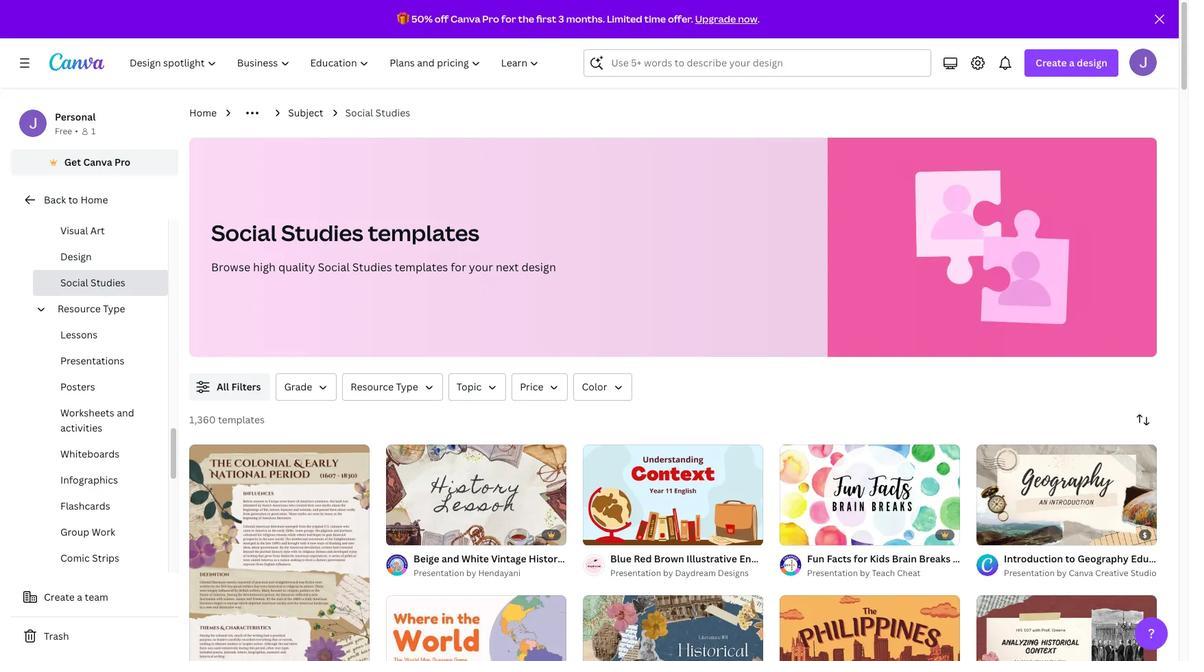 Task type: vqa. For each thing, say whether or not it's contained in the screenshot.
grow
no



Task type: describe. For each thing, give the bounding box(es) containing it.
cheat
[[897, 568, 921, 580]]

flashcards
[[60, 500, 110, 513]]

designs
[[718, 568, 749, 580]]

type for the right resource type button
[[396, 381, 418, 394]]

🎁
[[397, 12, 409, 25]]

1 of 22
[[593, 530, 619, 540]]

subject
[[288, 106, 323, 119]]

create a team button
[[11, 584, 178, 612]]

to
[[68, 193, 78, 206]]

whiteboards link
[[33, 442, 168, 468]]

introduction to geography education presentation in a brown and beige scrapbook style image
[[977, 445, 1157, 546]]

beige and white vintage history lesson education presentation presentation by hendayani
[[414, 553, 710, 580]]

team
[[85, 591, 108, 604]]

26
[[808, 530, 817, 540]]

visual art
[[60, 224, 105, 237]]

of for presentation by hendayani
[[402, 530, 412, 540]]

2 horizontal spatial canva
[[1069, 568, 1093, 580]]

kids
[[870, 553, 890, 566]]

next
[[496, 260, 519, 275]]

social down social studies templates
[[318, 260, 350, 275]]

create a design button
[[1025, 49, 1119, 77]]

get canva pro button
[[11, 150, 178, 176]]

design
[[60, 250, 92, 263]]

Search search field
[[611, 50, 923, 76]]

canva inside button
[[83, 156, 112, 169]]

brown classic scrapbook history class presentation image
[[977, 596, 1157, 662]]

fun facts for kids brain breaks polka dot presentation link
[[807, 552, 1060, 567]]

trash link
[[11, 623, 178, 651]]

creative
[[1095, 568, 1129, 580]]

presentation by canva creative studio link
[[1004, 567, 1157, 581]]

facts
[[827, 553, 852, 566]]

history
[[529, 553, 563, 566]]

fun facts for kids brain breaks polka dot presentation presentation by teach cheat
[[807, 553, 1060, 580]]

fun
[[807, 553, 825, 566]]

studio
[[1131, 568, 1157, 580]]

upgrade
[[695, 12, 736, 25]]

1 of 22 link
[[583, 445, 763, 546]]

posters
[[60, 381, 95, 394]]

presentation by daydream designs link
[[610, 567, 763, 581]]

brain
[[892, 553, 917, 566]]

1 of 26
[[789, 530, 817, 540]]

design link
[[33, 244, 168, 270]]

the
[[518, 12, 534, 25]]

dot
[[981, 553, 998, 566]]

4 by from the left
[[1057, 568, 1067, 580]]

blue and brown collage textured literature historical fiction presentation image
[[583, 596, 763, 662]]

1 horizontal spatial for
[[501, 12, 516, 25]]

blue red brown illustrative english understanding context presentation image
[[583, 445, 763, 546]]

geography world landmark game presentation image
[[386, 596, 566, 662]]

color
[[582, 381, 607, 394]]

worksheets and activities
[[60, 407, 134, 435]]

back
[[44, 193, 66, 206]]

fun facts for kids brain breaks polka dot presentation image
[[780, 445, 960, 546]]

pro inside button
[[115, 156, 131, 169]]

get canva pro
[[64, 156, 131, 169]]

activities
[[60, 422, 102, 435]]

of for presentation by daydream designs
[[599, 530, 609, 540]]

1 for 1 of 9
[[986, 530, 990, 540]]

1 vertical spatial social studies
[[60, 276, 125, 289]]

1 horizontal spatial resource type button
[[342, 374, 443, 401]]

daydream
[[675, 568, 716, 580]]

now
[[738, 12, 758, 25]]

•
[[75, 125, 78, 137]]

topic button
[[448, 374, 506, 401]]

design inside dropdown button
[[1077, 56, 1108, 69]]

lesson
[[566, 553, 598, 566]]

0 vertical spatial canva
[[451, 12, 480, 25]]

1 for 1 of 10
[[396, 530, 400, 540]]

price button
[[512, 374, 568, 401]]

resource type for resource type button to the left
[[58, 302, 125, 315]]

education
[[600, 553, 648, 566]]

breaks
[[919, 553, 951, 566]]

1 of 10 link
[[386, 445, 566, 546]]

topic
[[457, 381, 482, 394]]

limited
[[607, 12, 642, 25]]

upgrade now button
[[695, 12, 758, 25]]

0 horizontal spatial resource type button
[[52, 296, 160, 322]]

filters
[[231, 381, 261, 394]]

1 for 1 of 26
[[789, 530, 793, 540]]

0 horizontal spatial home
[[80, 193, 108, 206]]

for inside fun facts for kids brain breaks polka dot presentation presentation by teach cheat
[[854, 553, 868, 566]]

free •
[[55, 125, 78, 137]]

10
[[414, 530, 423, 540]]

comic strips
[[60, 552, 119, 565]]

whiteboards
[[60, 448, 119, 461]]

trash
[[44, 630, 69, 643]]

worksheets
[[60, 407, 114, 420]]

by inside beige and white vintage history lesson education presentation presentation by hendayani
[[466, 568, 476, 580]]

lessons
[[60, 328, 98, 342]]

strips
[[92, 552, 119, 565]]

$
[[1143, 531, 1148, 541]]

first
[[536, 12, 557, 25]]

Sort by button
[[1129, 407, 1157, 434]]

free
[[55, 125, 72, 137]]

create a team
[[44, 591, 108, 604]]

worksheets and activities link
[[33, 401, 168, 442]]

presentation by daydream designs
[[610, 568, 749, 580]]

resource type for the right resource type button
[[351, 381, 418, 394]]

all
[[217, 381, 229, 394]]



Task type: locate. For each thing, give the bounding box(es) containing it.
0 horizontal spatial social studies
[[60, 276, 125, 289]]

visual
[[60, 224, 88, 237]]

canva
[[451, 12, 480, 25], [83, 156, 112, 169], [1069, 568, 1093, 580]]

vintage
[[491, 553, 526, 566]]

0 horizontal spatial pro
[[115, 156, 131, 169]]

presentations link
[[33, 348, 168, 374]]

a for design
[[1069, 56, 1075, 69]]

type left topic
[[396, 381, 418, 394]]

1 vertical spatial canva
[[83, 156, 112, 169]]

periods in american literature english poster series in brown vintage scrapbook style image
[[189, 445, 370, 662]]

1 left 22
[[593, 530, 597, 540]]

1
[[91, 125, 96, 137], [396, 530, 400, 540], [593, 530, 597, 540], [789, 530, 793, 540], [986, 530, 990, 540]]

a inside button
[[77, 591, 82, 604]]

presentations
[[60, 355, 124, 368]]

social studies templates
[[211, 218, 479, 248]]

0 horizontal spatial resource
[[58, 302, 101, 315]]

0 vertical spatial resource type button
[[52, 296, 160, 322]]

0 horizontal spatial create
[[44, 591, 75, 604]]

studies
[[376, 106, 410, 119], [281, 218, 363, 248], [352, 260, 392, 275], [91, 276, 125, 289]]

0 vertical spatial templates
[[368, 218, 479, 248]]

1 vertical spatial templates
[[395, 260, 448, 275]]

hendayani
[[478, 568, 521, 580]]

resource right grade button
[[351, 381, 394, 394]]

1 for 1 of 22
[[593, 530, 597, 540]]

create for create a team
[[44, 591, 75, 604]]

a inside dropdown button
[[1069, 56, 1075, 69]]

beige and white vintage history lesson education presentation link
[[414, 552, 710, 567]]

for left your
[[451, 260, 466, 275]]

0 horizontal spatial for
[[451, 260, 466, 275]]

comic strips link
[[33, 546, 168, 572]]

1 horizontal spatial social studies
[[345, 106, 410, 119]]

1 horizontal spatial resource type
[[351, 381, 418, 394]]

resource
[[58, 302, 101, 315], [351, 381, 394, 394]]

0 vertical spatial home
[[189, 106, 217, 119]]

price
[[520, 381, 543, 394]]

social right subject
[[345, 106, 373, 119]]

1 vertical spatial and
[[442, 553, 459, 566]]

3 of from the left
[[795, 530, 806, 540]]

infographics
[[60, 474, 118, 487]]

presentation by hendayani link
[[414, 567, 566, 581]]

all filters
[[217, 381, 261, 394]]

social studies down design link
[[60, 276, 125, 289]]

create inside dropdown button
[[1036, 56, 1067, 69]]

1 horizontal spatial home
[[189, 106, 217, 119]]

social up browse
[[211, 218, 277, 248]]

canva right off
[[451, 12, 480, 25]]

design left jacob simon icon on the right top of page
[[1077, 56, 1108, 69]]

3 by from the left
[[860, 568, 870, 580]]

quality
[[278, 260, 315, 275]]

of left 26
[[795, 530, 806, 540]]

0 horizontal spatial and
[[117, 407, 134, 420]]

0 horizontal spatial canva
[[83, 156, 112, 169]]

get
[[64, 156, 81, 169]]

1 vertical spatial type
[[396, 381, 418, 394]]

months.
[[566, 12, 605, 25]]

design right next
[[521, 260, 556, 275]]

1 horizontal spatial resource
[[351, 381, 394, 394]]

color button
[[574, 374, 632, 401]]

for left the
[[501, 12, 516, 25]]

1 vertical spatial resource
[[351, 381, 394, 394]]

1 of 9 link
[[977, 445, 1157, 546]]

1 vertical spatial resource type button
[[342, 374, 443, 401]]

0 vertical spatial social studies
[[345, 106, 410, 119]]

0 vertical spatial create
[[1036, 56, 1067, 69]]

social down design
[[60, 276, 88, 289]]

resource type
[[58, 302, 125, 315], [351, 381, 418, 394]]

1,360
[[189, 414, 216, 427]]

type up lessons link
[[103, 302, 125, 315]]

2 by from the left
[[663, 568, 673, 580]]

0 horizontal spatial type
[[103, 302, 125, 315]]

4 of from the left
[[992, 530, 1002, 540]]

resource for resource type button to the left
[[58, 302, 101, 315]]

presentation inside presentation by canva creative studio link
[[1004, 568, 1055, 580]]

0 vertical spatial pro
[[482, 12, 499, 25]]

of inside 'link'
[[402, 530, 412, 540]]

2 horizontal spatial for
[[854, 553, 868, 566]]

0 vertical spatial design
[[1077, 56, 1108, 69]]

browse high quality social studies templates for your next design
[[211, 260, 556, 275]]

group work link
[[33, 520, 168, 546]]

pro
[[482, 12, 499, 25], [115, 156, 131, 169]]

1 horizontal spatial canva
[[451, 12, 480, 25]]

1 horizontal spatial create
[[1036, 56, 1067, 69]]

back to home link
[[11, 187, 178, 214]]

create a design
[[1036, 56, 1108, 69]]

canva right get
[[83, 156, 112, 169]]

a
[[1069, 56, 1075, 69], [77, 591, 82, 604]]

0 vertical spatial and
[[117, 407, 134, 420]]

social
[[345, 106, 373, 119], [211, 218, 277, 248], [318, 260, 350, 275], [60, 276, 88, 289]]

and inside "worksheets and activities"
[[117, 407, 134, 420]]

0 horizontal spatial design
[[521, 260, 556, 275]]

1 vertical spatial design
[[521, 260, 556, 275]]

visual art link
[[33, 218, 168, 244]]

personal
[[55, 110, 96, 123]]

1 left 9
[[986, 530, 990, 540]]

lessons link
[[33, 322, 168, 348]]

1 vertical spatial for
[[451, 260, 466, 275]]

art
[[90, 224, 105, 237]]

1,360 templates
[[189, 414, 265, 427]]

1 left 10
[[396, 530, 400, 540]]

jacob simon image
[[1129, 49, 1157, 76]]

presentation
[[650, 553, 710, 566], [1000, 553, 1060, 566], [414, 568, 464, 580], [610, 568, 661, 580], [807, 568, 858, 580], [1004, 568, 1055, 580]]

pro up back to home link at the left of page
[[115, 156, 131, 169]]

of for presentation by canva creative studio
[[992, 530, 1002, 540]]

resource type button
[[52, 296, 160, 322], [342, 374, 443, 401]]

2 vertical spatial for
[[854, 553, 868, 566]]

high
[[253, 260, 276, 275]]

pro left the
[[482, 12, 499, 25]]

of for presentation by teach cheat
[[795, 530, 806, 540]]

brown and yellow the philippines presentation image
[[780, 596, 960, 662]]

1 for 1
[[91, 125, 96, 137]]

0 vertical spatial resource type
[[58, 302, 125, 315]]

group work
[[60, 526, 115, 539]]

by inside fun facts for kids brain breaks polka dot presentation presentation by teach cheat
[[860, 568, 870, 580]]

design
[[1077, 56, 1108, 69], [521, 260, 556, 275]]

1 horizontal spatial design
[[1077, 56, 1108, 69]]

1 horizontal spatial and
[[442, 553, 459, 566]]

1 vertical spatial resource type
[[351, 381, 418, 394]]

2 vertical spatial canva
[[1069, 568, 1093, 580]]

offer.
[[668, 12, 693, 25]]

top level navigation element
[[121, 49, 551, 77]]

1 of from the left
[[402, 530, 412, 540]]

templates up browse high quality social studies templates for your next design
[[368, 218, 479, 248]]

🎁 50% off canva pro for the first 3 months. limited time offer. upgrade now .
[[397, 12, 760, 25]]

group
[[60, 526, 89, 539]]

canva left the creative
[[1069, 568, 1093, 580]]

0 vertical spatial type
[[103, 302, 125, 315]]

resource up lessons at the left of the page
[[58, 302, 101, 315]]

1 vertical spatial pro
[[115, 156, 131, 169]]

0 vertical spatial resource
[[58, 302, 101, 315]]

None search field
[[584, 49, 932, 77]]

of
[[402, 530, 412, 540], [599, 530, 609, 540], [795, 530, 806, 540], [992, 530, 1002, 540]]

your
[[469, 260, 493, 275]]

presentation by teach cheat link
[[807, 567, 960, 581]]

infographics link
[[33, 468, 168, 494]]

1 by from the left
[[466, 568, 476, 580]]

templates left your
[[395, 260, 448, 275]]

9
[[1004, 530, 1009, 540]]

1 of 10
[[396, 530, 423, 540]]

and right beige
[[442, 553, 459, 566]]

a for team
[[77, 591, 82, 604]]

0 horizontal spatial a
[[77, 591, 82, 604]]

2 of from the left
[[599, 530, 609, 540]]

0 horizontal spatial resource type
[[58, 302, 125, 315]]

3
[[558, 12, 564, 25]]

posters link
[[33, 374, 168, 401]]

and inside beige and white vintage history lesson education presentation presentation by hendayani
[[442, 553, 459, 566]]

resource for the right resource type button
[[351, 381, 394, 394]]

beige and white vintage history lesson education presentation image
[[386, 445, 566, 546]]

presentation by canva creative studio
[[1004, 568, 1157, 580]]

comic
[[60, 552, 90, 565]]

1 left 26
[[789, 530, 793, 540]]

type for resource type button to the left
[[103, 302, 125, 315]]

1 right •
[[91, 125, 96, 137]]

1 inside 'link'
[[396, 530, 400, 540]]

22
[[611, 530, 619, 540]]

1 vertical spatial create
[[44, 591, 75, 604]]

1 vertical spatial a
[[77, 591, 82, 604]]

time
[[644, 12, 666, 25]]

by down white
[[466, 568, 476, 580]]

by left the creative
[[1057, 568, 1067, 580]]

of left 22
[[599, 530, 609, 540]]

.
[[758, 12, 760, 25]]

and for beige
[[442, 553, 459, 566]]

0 vertical spatial for
[[501, 12, 516, 25]]

of left 10
[[402, 530, 412, 540]]

1 horizontal spatial pro
[[482, 12, 499, 25]]

for left kids
[[854, 553, 868, 566]]

and down posters link
[[117, 407, 134, 420]]

by left the teach
[[860, 568, 870, 580]]

create for create a design
[[1036, 56, 1067, 69]]

1 vertical spatial home
[[80, 193, 108, 206]]

and for worksheets
[[117, 407, 134, 420]]

white
[[462, 553, 489, 566]]

1 horizontal spatial a
[[1069, 56, 1075, 69]]

1 of 26 link
[[780, 445, 960, 546]]

back to home
[[44, 193, 108, 206]]

by left daydream
[[663, 568, 673, 580]]

create inside button
[[44, 591, 75, 604]]

browse
[[211, 260, 250, 275]]

of left 9
[[992, 530, 1002, 540]]

for
[[501, 12, 516, 25], [451, 260, 466, 275], [854, 553, 868, 566]]

polka
[[953, 553, 978, 566]]

social studies down top level navigation element at the top left
[[345, 106, 410, 119]]

0 vertical spatial a
[[1069, 56, 1075, 69]]

1 horizontal spatial type
[[396, 381, 418, 394]]

type
[[103, 302, 125, 315], [396, 381, 418, 394]]

home link
[[189, 106, 217, 121]]

1 of 9
[[986, 530, 1009, 540]]

2 vertical spatial templates
[[218, 414, 265, 427]]

templates down all filters
[[218, 414, 265, 427]]



